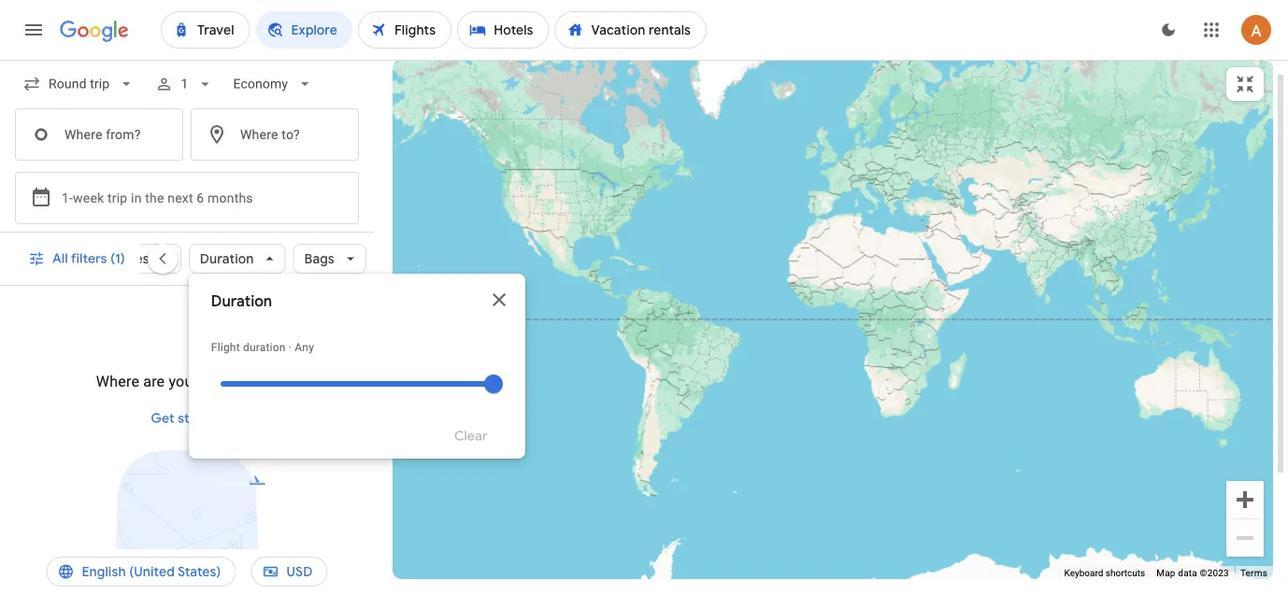 Task type: locate. For each thing, give the bounding box(es) containing it.
loading results progress bar
[[0, 60, 1289, 64]]

filters
[[71, 251, 107, 267]]

terms
[[1241, 568, 1268, 579]]

you
[[169, 373, 193, 390]]

from?
[[238, 373, 278, 390]]

(1)
[[110, 251, 125, 267]]

usd
[[287, 564, 313, 581]]

None field
[[15, 67, 143, 101], [226, 67, 322, 101], [15, 67, 143, 101], [226, 67, 322, 101]]

where are you flying from?
[[96, 373, 278, 390]]

get started
[[151, 411, 223, 427]]

1-week trip in the next 6 months
[[62, 190, 253, 206]]

english (united states) button
[[46, 550, 236, 595]]

close dialog image
[[488, 289, 510, 311]]

bags button
[[293, 237, 366, 281]]

·
[[289, 341, 292, 354]]

all filters (1)
[[52, 251, 125, 267]]

duration inside duration popup button
[[200, 251, 254, 267]]

english
[[82, 564, 126, 581]]

0 vertical spatial duration
[[200, 251, 254, 267]]

duration button
[[189, 237, 286, 281]]

keyboard shortcuts button
[[1065, 567, 1146, 580]]

in
[[131, 190, 142, 206]]

shortcuts
[[1106, 568, 1146, 579]]

view smaller map image
[[1234, 73, 1257, 95]]

duration down months
[[200, 251, 254, 267]]

the
[[145, 190, 164, 206]]

duration
[[200, 251, 254, 267], [211, 292, 272, 311]]

map data ©2023
[[1157, 568, 1230, 579]]

months
[[208, 190, 253, 206]]

bags
[[304, 251, 335, 267]]

flight duration · any
[[211, 341, 314, 354]]

map region
[[354, 0, 1289, 595]]

6
[[197, 190, 204, 206]]

airlines button
[[91, 244, 181, 274]]

duration down duration popup button
[[211, 292, 272, 311]]

where
[[96, 373, 139, 390]]

previous image
[[140, 237, 185, 281]]



Task type: vqa. For each thing, say whether or not it's contained in the screenshot.
all
yes



Task type: describe. For each thing, give the bounding box(es) containing it.
map
[[1157, 568, 1176, 579]]

airlines
[[103, 251, 149, 267]]

all
[[52, 251, 68, 267]]

usd button
[[251, 550, 328, 595]]

change appearance image
[[1146, 7, 1191, 52]]

any
[[295, 341, 314, 354]]

filters form
[[0, 60, 374, 233]]

1
[[181, 76, 188, 92]]

terms link
[[1241, 568, 1268, 579]]

all filters (1) button
[[17, 237, 140, 281]]

flight
[[211, 341, 240, 354]]

main menu image
[[22, 19, 45, 41]]

keyboard shortcuts
[[1065, 568, 1146, 579]]

1 button
[[147, 62, 222, 107]]

week
[[73, 190, 104, 206]]

Where from? text field
[[15, 108, 183, 161]]

next
[[168, 190, 193, 206]]

1-week trip in the next 6 months button
[[15, 172, 359, 224]]

started
[[178, 411, 223, 427]]

get
[[151, 411, 175, 427]]

(united
[[129, 564, 175, 581]]

are
[[143, 373, 165, 390]]

1-
[[62, 190, 73, 206]]

states)
[[178, 564, 221, 581]]

keyboard
[[1065, 568, 1104, 579]]

flying
[[197, 373, 234, 390]]

©2023
[[1200, 568, 1230, 579]]

Where to? text field
[[191, 108, 359, 161]]

english (united states)
[[82, 564, 221, 581]]

trip
[[108, 190, 128, 206]]

1 vertical spatial duration
[[211, 292, 272, 311]]

get started button
[[143, 396, 231, 441]]

data
[[1179, 568, 1198, 579]]

duration
[[243, 341, 286, 354]]



